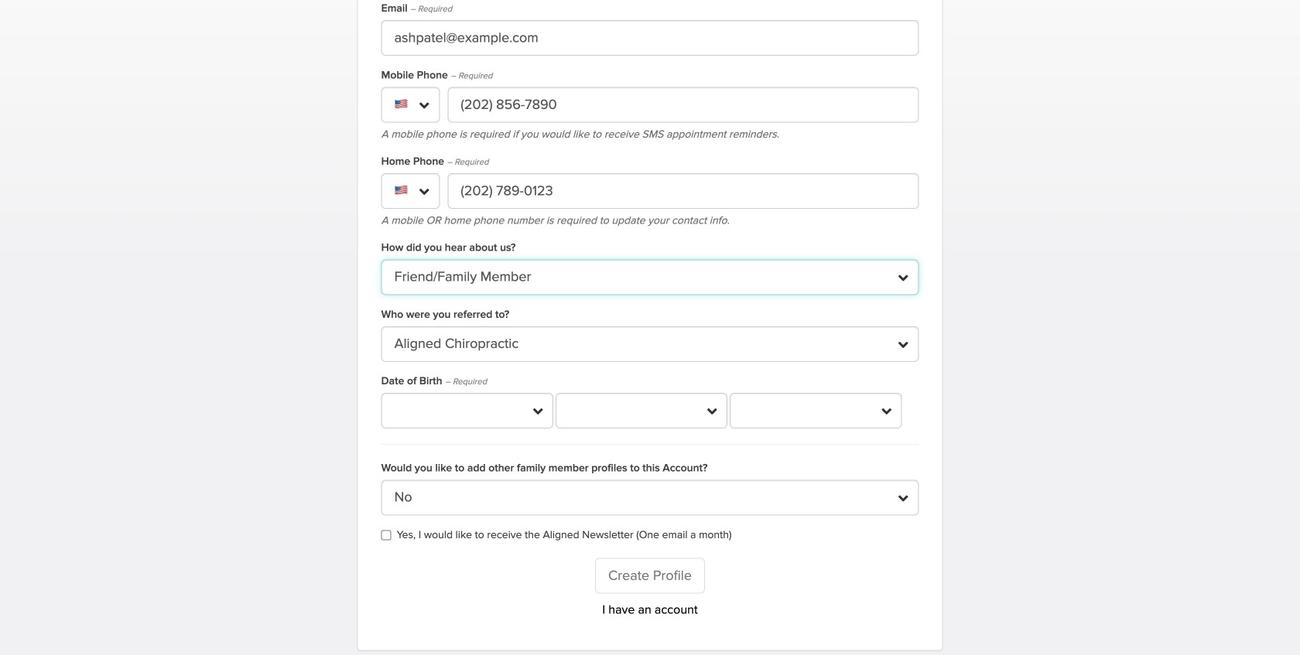 Task type: vqa. For each thing, say whether or not it's contained in the screenshot.
checkbox
yes



Task type: describe. For each thing, give the bounding box(es) containing it.
Email Address email field
[[381, 20, 919, 56]]



Task type: locate. For each thing, give the bounding box(es) containing it.
None telephone field
[[448, 173, 919, 209]]

None checkbox
[[381, 531, 392, 541]]

None telephone field
[[448, 87, 919, 123]]



